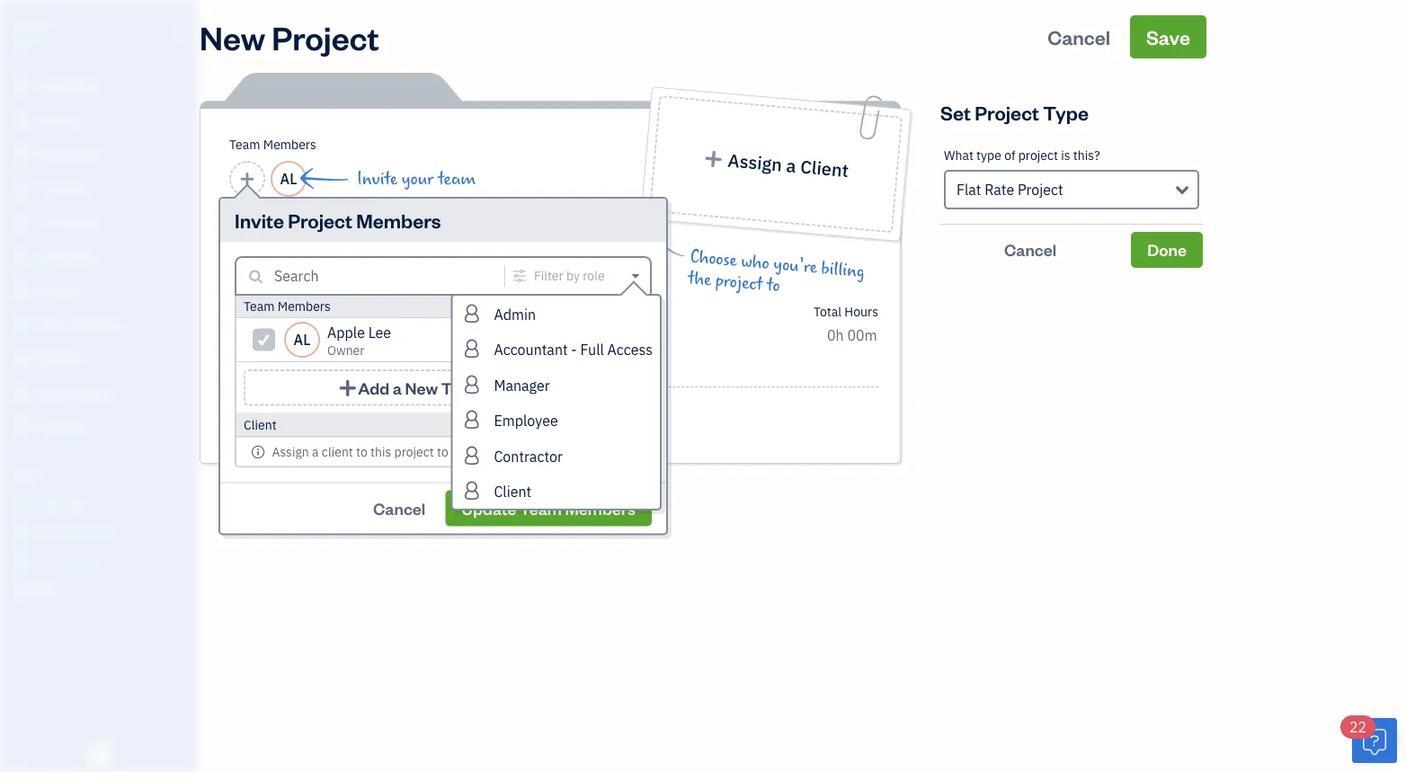 Task type: vqa. For each thing, say whether or not it's contained in the screenshot.
the connections
no



Task type: describe. For each thing, give the bounding box(es) containing it.
apple owner
[[14, 16, 53, 50]]

items and services image
[[13, 523, 192, 538]]

new project
[[200, 15, 379, 58]]

main element
[[0, 0, 243, 772]]

end date
[[222, 302, 273, 318]]

project right the as
[[516, 298, 556, 315]]

Hourly Budget text field
[[827, 326, 879, 345]]

to for who
[[766, 275, 781, 296]]

22 button
[[1341, 716, 1397, 763]]

bank connections image
[[13, 552, 192, 567]]

set project type
[[941, 99, 1089, 125]]

is
[[1061, 147, 1071, 164]]

filter by role button
[[509, 268, 647, 284]]

total
[[814, 303, 842, 320]]

0 horizontal spatial to
[[356, 443, 368, 460]]

add a service button
[[222, 395, 496, 427]]

project for set project type
[[975, 99, 1039, 125]]

save
[[1146, 24, 1191, 49]]

-
[[571, 340, 577, 359]]

cancel for done
[[1004, 239, 1057, 260]]

type
[[977, 147, 1002, 164]]

a for add a new team member
[[393, 377, 402, 398]]

total hours
[[814, 303, 879, 320]]

End date in  format text field
[[222, 326, 441, 345]]

report image
[[12, 420, 33, 438]]

invite for invite project members
[[235, 207, 284, 233]]

0 vertical spatial team members
[[229, 136, 316, 153]]

service
[[365, 402, 413, 420]]

add a service
[[325, 402, 413, 420]]

as
[[500, 298, 513, 315]]

caretdown image
[[632, 269, 647, 283]]

flat for flat rate project
[[957, 180, 981, 199]]

plus image
[[337, 379, 358, 397]]

accountant
[[494, 340, 568, 359]]

invite project members
[[235, 207, 441, 233]]

project for new project
[[272, 15, 379, 58]]

info image
[[251, 445, 265, 459]]

members up invite project members
[[263, 136, 316, 153]]

what type of project is this? element
[[941, 134, 1203, 225]]

billing
[[821, 259, 866, 282]]

owner inside apple owner
[[14, 36, 48, 50]]

end
[[222, 302, 244, 318]]

a for assign a client
[[786, 154, 797, 178]]

role
[[583, 268, 605, 284]]

apple lee owner
[[327, 323, 391, 359]]

employee
[[494, 411, 558, 430]]

project inside field
[[1018, 180, 1064, 199]]

invite your team
[[357, 169, 476, 189]]

hours
[[845, 303, 879, 320]]

apps image
[[13, 466, 192, 480]]

choose
[[689, 247, 738, 271]]

a for assign a client to this project to invite them.
[[312, 443, 319, 460]]

assign a client button
[[649, 95, 903, 233]]

chart image
[[12, 386, 33, 404]]

what type of project is this?
[[944, 147, 1100, 164]]

client inside assign a client
[[800, 155, 850, 182]]

update team members
[[462, 498, 636, 519]]

invoice image
[[12, 181, 33, 199]]

dashboard image
[[12, 78, 33, 96]]

manager
[[494, 376, 550, 395]]

done
[[1148, 239, 1187, 260]]

project right 'this'
[[394, 443, 434, 460]]

filter
[[534, 268, 564, 284]]

client
[[322, 443, 353, 460]]

add a new team member button
[[244, 370, 643, 406]]

flat rate
[[525, 303, 576, 320]]

assign a client
[[727, 148, 850, 182]]

members inside button
[[565, 498, 636, 519]]

Project Type field
[[944, 170, 1200, 210]]

0 vertical spatial cancel
[[1048, 24, 1111, 49]]

assign for assign a client to this project to invite them.
[[272, 443, 309, 460]]

expense image
[[12, 249, 33, 267]]

project for invite project members
[[288, 207, 352, 233]]

apple for lee
[[327, 323, 365, 342]]

a for add a service
[[354, 402, 362, 420]]

invite
[[451, 443, 482, 460]]

assign for assign a client
[[727, 148, 783, 176]]

the
[[688, 269, 712, 290]]

members down the invite your team
[[356, 207, 441, 233]]

new inside button
[[405, 377, 438, 398]]

who
[[741, 252, 770, 274]]

manager button
[[453, 367, 660, 402]]

Project Name text field
[[222, 220, 717, 256]]

assign for assign as project manager
[[460, 298, 497, 315]]

settings image
[[13, 581, 192, 595]]

cancel for update team members
[[373, 498, 426, 519]]



Task type: locate. For each thing, give the bounding box(es) containing it.
your
[[402, 169, 434, 189]]

a
[[786, 154, 797, 178], [393, 377, 402, 398], [354, 402, 362, 420], [312, 443, 319, 460]]

0 horizontal spatial new
[[200, 15, 265, 58]]

to for a
[[437, 443, 448, 460]]

members down contractor button
[[565, 498, 636, 519]]

what
[[944, 147, 974, 164]]

flat rate project
[[957, 180, 1064, 199]]

this?
[[1074, 147, 1100, 164]]

plus image
[[703, 149, 725, 169], [305, 400, 322, 422]]

project
[[272, 15, 379, 58], [975, 99, 1039, 125], [1018, 180, 1064, 199], [288, 207, 352, 233]]

invite
[[357, 169, 398, 189], [235, 207, 284, 233]]

owner
[[14, 36, 48, 50], [327, 342, 365, 359]]

1 vertical spatial apple
[[327, 323, 365, 342]]

1 horizontal spatial flat
[[957, 180, 981, 199]]

1 horizontal spatial invite
[[357, 169, 398, 189]]

member
[[486, 377, 549, 398]]

team up add team member image
[[229, 136, 260, 153]]

invite for invite your team
[[357, 169, 398, 189]]

team
[[438, 169, 476, 189]]

add for add a new team member
[[358, 377, 390, 398]]

0 horizontal spatial invite
[[235, 207, 284, 233]]

contractor
[[494, 447, 563, 466]]

0 horizontal spatial flat
[[525, 303, 547, 320]]

project
[[1019, 147, 1058, 164], [715, 271, 764, 295], [516, 298, 556, 315], [394, 443, 434, 460]]

client button
[[453, 473, 660, 509]]

resource center badge image
[[1352, 718, 1397, 763]]

payment image
[[12, 215, 33, 233]]

timer image
[[12, 317, 33, 335]]

date
[[247, 302, 273, 318]]

Amount (USD) text field
[[525, 326, 565, 345]]

team members
[[229, 136, 316, 153], [244, 298, 331, 315]]

0 horizontal spatial client
[[244, 416, 277, 433]]

admin button
[[453, 296, 660, 331]]

0 horizontal spatial assign
[[272, 443, 309, 460]]

1 vertical spatial cancel button
[[941, 232, 1121, 268]]

0 vertical spatial rate
[[985, 180, 1015, 199]]

this
[[371, 443, 391, 460]]

2 vertical spatial assign
[[272, 443, 309, 460]]

1 horizontal spatial apple
[[327, 323, 365, 342]]

1 vertical spatial assign
[[460, 298, 497, 315]]

plus image left assign a client at the right of page
[[703, 149, 725, 169]]

1 vertical spatial team members
[[244, 298, 331, 315]]

al right add team member image
[[280, 170, 297, 188]]

invite left your
[[357, 169, 398, 189]]

1 vertical spatial client
[[244, 416, 277, 433]]

1 horizontal spatial plus image
[[703, 149, 725, 169]]

1 horizontal spatial new
[[405, 377, 438, 398]]

team
[[229, 136, 260, 153], [244, 298, 275, 315], [441, 377, 483, 398], [520, 498, 562, 519]]

to down who
[[766, 275, 781, 296]]

1 vertical spatial plus image
[[305, 400, 322, 422]]

invite down add team member image
[[235, 207, 284, 233]]

full
[[580, 340, 604, 359]]

flat
[[957, 180, 981, 199], [525, 303, 547, 320]]

1 vertical spatial flat
[[525, 303, 547, 320]]

members up end date in  format text box
[[278, 298, 331, 315]]

assign a client to this project to invite them.
[[272, 443, 518, 460]]

al
[[280, 170, 297, 188], [294, 330, 311, 349]]

rate up amount (usd) text field at the top
[[550, 303, 576, 320]]

estimate image
[[12, 147, 33, 165]]

employee button
[[453, 402, 660, 438]]

1 vertical spatial owner
[[327, 342, 365, 359]]

owner up dashboard image
[[14, 36, 48, 50]]

freshbooks image
[[85, 744, 113, 765]]

cancel button for update team members
[[357, 491, 442, 527]]

rate inside field
[[985, 180, 1015, 199]]

project image
[[12, 283, 33, 301]]

cancel button down assign a client to this project to invite them.
[[357, 491, 442, 527]]

cancel button up the type at the right top
[[1032, 15, 1127, 58]]

assign
[[727, 148, 783, 176], [460, 298, 497, 315], [272, 443, 309, 460]]

manager
[[559, 298, 608, 315]]

apple left lee
[[327, 323, 365, 342]]

choose who you're billing the project to
[[688, 247, 866, 296]]

accountant - full access button
[[453, 331, 660, 367]]

0 vertical spatial apple
[[14, 16, 53, 35]]

apple for owner
[[14, 16, 53, 35]]

apple inside main element
[[14, 16, 53, 35]]

team left member
[[441, 377, 483, 398]]

cancel button for done
[[941, 232, 1121, 268]]

a inside assign a client
[[786, 154, 797, 178]]

project inside choose who you're billing the project to
[[715, 271, 764, 295]]

to left 'this'
[[356, 443, 368, 460]]

you're
[[773, 254, 818, 278]]

add up "add a service"
[[358, 377, 390, 398]]

flat down the "what"
[[957, 180, 981, 199]]

plus image left "add a service"
[[305, 400, 322, 422]]

flat inside flat rate project field
[[957, 180, 981, 199]]

cancel button
[[1032, 15, 1127, 58], [941, 232, 1121, 268], [357, 491, 442, 527]]

services
[[222, 364, 280, 380]]

cancel down the flat rate project
[[1004, 239, 1057, 260]]

1 vertical spatial invite
[[235, 207, 284, 233]]

0 horizontal spatial plus image
[[305, 400, 322, 422]]

apple up dashboard image
[[14, 16, 53, 35]]

2 vertical spatial cancel button
[[357, 491, 442, 527]]

0 horizontal spatial owner
[[14, 36, 48, 50]]

done button
[[1131, 232, 1203, 268]]

1 vertical spatial al
[[294, 330, 311, 349]]

flat up amount (usd) text field at the top
[[525, 303, 547, 320]]

owner up plus icon
[[327, 342, 365, 359]]

1 horizontal spatial client
[[494, 482, 532, 501]]

add a new team member
[[358, 377, 549, 398]]

new
[[200, 15, 265, 58], [405, 377, 438, 398]]

update team members button
[[445, 491, 652, 527]]

Project Description text field
[[222, 269, 717, 290]]

type
[[1043, 99, 1089, 125]]

add for add a service
[[325, 402, 351, 420]]

0 vertical spatial owner
[[14, 36, 48, 50]]

update
[[462, 498, 517, 519]]

1 vertical spatial add
[[325, 402, 351, 420]]

0 vertical spatial cancel button
[[1032, 15, 1127, 58]]

add down plus icon
[[325, 402, 351, 420]]

admin
[[494, 305, 536, 324]]

0 vertical spatial assign
[[727, 148, 783, 176]]

cancel
[[1048, 24, 1111, 49], [1004, 239, 1057, 260], [373, 498, 426, 519]]

1 horizontal spatial rate
[[985, 180, 1015, 199]]

team members up end date in  format text box
[[244, 298, 331, 315]]

assign inside assign a client
[[727, 148, 783, 176]]

rate for flat rate
[[550, 303, 576, 320]]

0 vertical spatial invite
[[357, 169, 398, 189]]

to inside choose who you're billing the project to
[[766, 275, 781, 296]]

to
[[766, 275, 781, 296], [356, 443, 368, 460], [437, 443, 448, 460]]

set
[[941, 99, 971, 125]]

team up services
[[244, 298, 275, 315]]

rate down of
[[985, 180, 1015, 199]]

filter by role
[[534, 268, 605, 284]]

plus image for add
[[305, 400, 322, 422]]

owner inside apple lee owner
[[327, 342, 365, 359]]

cancel button down the flat rate project
[[941, 232, 1121, 268]]

members
[[263, 136, 316, 153], [356, 207, 441, 233], [278, 298, 331, 315], [565, 498, 636, 519]]

0 horizontal spatial apple
[[14, 16, 53, 35]]

apple
[[14, 16, 53, 35], [327, 323, 365, 342]]

apple inside apple lee owner
[[327, 323, 365, 342]]

team right update in the bottom of the page
[[520, 498, 562, 519]]

1 horizontal spatial owner
[[327, 342, 365, 359]]

plus image for assign
[[703, 149, 725, 169]]

al left apple lee owner
[[294, 330, 311, 349]]

a inside add a new team member button
[[393, 377, 402, 398]]

team members up add team member image
[[229, 136, 316, 153]]

save button
[[1130, 15, 1207, 58]]

client
[[800, 155, 850, 182], [244, 416, 277, 433], [494, 482, 532, 501]]

Search text field
[[274, 265, 492, 287]]

rate
[[985, 180, 1015, 199], [550, 303, 576, 320]]

project inside 'what type of project is this?' element
[[1019, 147, 1058, 164]]

a inside add a service button
[[354, 402, 362, 420]]

project down "choose"
[[715, 271, 764, 295]]

access
[[607, 340, 653, 359]]

1 vertical spatial rate
[[550, 303, 576, 320]]

cancel down assign a client to this project to invite them.
[[373, 498, 426, 519]]

1 vertical spatial cancel
[[1004, 239, 1057, 260]]

settings image
[[509, 269, 530, 283]]

0 horizontal spatial rate
[[550, 303, 576, 320]]

plus image inside add a service button
[[305, 400, 322, 422]]

1 vertical spatial new
[[405, 377, 438, 398]]

2 vertical spatial cancel
[[373, 498, 426, 519]]

rate for flat rate project
[[985, 180, 1015, 199]]

them.
[[485, 443, 518, 460]]

0 horizontal spatial add
[[325, 402, 351, 420]]

0 vertical spatial plus image
[[703, 149, 725, 169]]

flat for flat rate
[[525, 303, 547, 320]]

2 horizontal spatial to
[[766, 275, 781, 296]]

2 horizontal spatial client
[[800, 155, 850, 182]]

assign as project manager
[[460, 298, 608, 315]]

by
[[566, 268, 580, 284]]

2 vertical spatial client
[[494, 482, 532, 501]]

add
[[358, 377, 390, 398], [325, 402, 351, 420]]

money image
[[12, 352, 33, 370]]

cancel up the type at the right top
[[1048, 24, 1111, 49]]

project left the is
[[1019, 147, 1058, 164]]

lee
[[368, 323, 391, 342]]

to left "invite"
[[437, 443, 448, 460]]

22
[[1350, 718, 1367, 737]]

team members image
[[13, 495, 192, 509]]

add team member image
[[239, 168, 256, 190]]

1 horizontal spatial to
[[437, 443, 448, 460]]

0 vertical spatial client
[[800, 155, 850, 182]]

2 horizontal spatial assign
[[727, 148, 783, 176]]

of
[[1005, 147, 1016, 164]]

1 horizontal spatial assign
[[460, 298, 497, 315]]

0 vertical spatial flat
[[957, 180, 981, 199]]

0 vertical spatial add
[[358, 377, 390, 398]]

1 horizontal spatial add
[[358, 377, 390, 398]]

plus image inside "assign a client" button
[[703, 149, 725, 169]]

client image
[[12, 112, 33, 130]]

contractor button
[[453, 438, 660, 473]]

0 vertical spatial al
[[280, 170, 297, 188]]

accountant - full access
[[494, 340, 653, 359]]

0 vertical spatial new
[[200, 15, 265, 58]]



